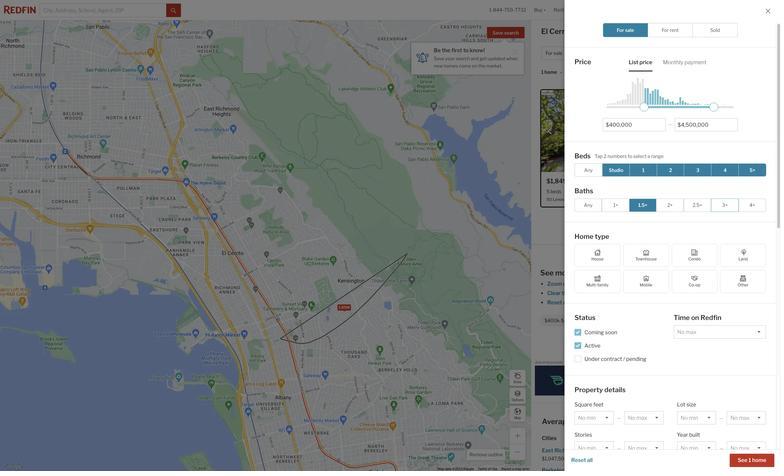 Task type: locate. For each thing, give the bounding box(es) containing it.
0 vertical spatial the
[[442, 47, 450, 54]]

1 vertical spatial any
[[584, 202, 593, 208]]

1 vertical spatial map
[[437, 468, 444, 471]]

see more homes
[[540, 269, 599, 277]]

1 horizontal spatial see
[[738, 458, 747, 464]]

cerrito, up for sale button
[[549, 27, 576, 36]]

4+ radio
[[739, 199, 766, 212]]

1 horizontal spatial ca
[[595, 197, 601, 202]]

1 vertical spatial a
[[512, 468, 514, 471]]

for sale up 1 home •
[[546, 50, 562, 56]]

1 vertical spatial for sale
[[546, 50, 562, 56]]

more up out
[[555, 269, 573, 277]]

home inside button
[[752, 458, 766, 464]]

search inside save search button
[[504, 30, 519, 36]]

homes
[[444, 63, 458, 69], [575, 269, 599, 277], [704, 300, 721, 306], [602, 448, 619, 454], [675, 448, 692, 454]]

0 horizontal spatial el
[[541, 27, 548, 36]]

0 horizontal spatial on
[[472, 63, 477, 69]]

Other checkbox
[[720, 270, 766, 293]]

0 vertical spatial ca
[[577, 27, 588, 36]]

zoom out button
[[547, 281, 572, 287]]

Land checkbox
[[720, 244, 766, 267]]

1 horizontal spatial report
[[763, 362, 773, 365]]

remove outline button
[[467, 450, 505, 461]]

1 horizontal spatial search
[[504, 30, 519, 36]]

5+ checkbox
[[738, 164, 766, 177]]

for inside east richmond heights homes for sale $1,047,500
[[620, 448, 628, 454]]

1 vertical spatial save
[[434, 56, 444, 61]]

breadcrumbs element
[[538, 340, 774, 350]]

2 horizontal spatial the
[[562, 290, 570, 297]]

be the first to know!
[[434, 47, 485, 54]]

0 vertical spatial search
[[504, 30, 519, 36]]

0 horizontal spatial all
[[563, 300, 569, 306]]

for left sale
[[616, 27, 626, 36]]

any down beds
[[584, 167, 593, 173]]

$400k-$4.5m
[[545, 318, 575, 324]]

to right first
[[463, 47, 469, 54]]

on down and
[[472, 63, 477, 69]]

see 1 home
[[738, 458, 766, 464]]

the right be
[[442, 47, 450, 54]]

0 vertical spatial more
[[555, 269, 573, 277]]

map data ©2023 google
[[437, 468, 474, 471]]

your down first
[[445, 56, 455, 61]]

0 horizontal spatial search
[[456, 56, 470, 61]]

2 vertical spatial ca
[[670, 418, 681, 426]]

2 left "3"
[[669, 167, 672, 173]]

condo
[[688, 257, 701, 262]]

2
[[604, 153, 606, 159], [669, 167, 672, 173]]

of right one
[[623, 300, 628, 306]]

1 horizontal spatial map
[[514, 416, 521, 420]]

reset down the richmond
[[571, 458, 586, 464]]

1 horizontal spatial the
[[478, 63, 485, 69]]

list box
[[674, 326, 766, 339], [575, 412, 614, 425], [624, 412, 664, 425], [677, 412, 716, 425], [727, 412, 766, 425], [575, 442, 614, 455], [624, 442, 664, 455], [677, 442, 716, 455], [727, 442, 766, 455]]

0 horizontal spatial the
[[442, 47, 450, 54]]

1 horizontal spatial your
[[629, 300, 640, 306]]

City, Address, School, Agent, ZIP search field
[[40, 4, 166, 17]]

1 vertical spatial report
[[501, 468, 511, 471]]

for sale inside button
[[546, 50, 562, 56]]

average
[[542, 418, 571, 426]]

2.5+
[[693, 202, 702, 208]]

1 vertical spatial map
[[515, 468, 521, 471]]

2.5+ radio
[[684, 199, 711, 212]]

option group
[[603, 23, 738, 37], [575, 164, 766, 177], [575, 199, 766, 212], [575, 244, 766, 293]]

For sale checkbox
[[603, 23, 648, 37]]

0 vertical spatial a
[[648, 153, 650, 159]]

zoom out clear the map boundary reset all filters or remove one of your filters below to see more homes
[[547, 281, 721, 306]]

1 inside button
[[748, 458, 751, 464]]

a left error
[[512, 468, 514, 471]]

1 horizontal spatial home
[[573, 418, 592, 426]]

all
[[563, 300, 569, 306], [587, 458, 593, 464]]

and
[[471, 56, 479, 61]]

search down 759- at right
[[504, 30, 519, 36]]

home
[[575, 233, 593, 241]]

for left rent
[[662, 27, 669, 33]]

House checkbox
[[575, 244, 620, 267]]

to inside zoom out clear the map boundary reset all filters or remove one of your filters below to see more homes
[[673, 300, 678, 306]]

home inside 1 home •
[[544, 69, 557, 75]]

1 vertical spatial el
[[634, 418, 641, 426]]

save
[[492, 30, 503, 36], [434, 56, 444, 61]]

1 horizontal spatial map
[[571, 290, 582, 297]]

2 horizontal spatial to
[[673, 300, 678, 306]]

select
[[633, 153, 647, 159]]

1 vertical spatial home
[[573, 418, 592, 426]]

ca up year
[[670, 418, 681, 426]]

0 vertical spatial to
[[463, 47, 469, 54]]

2 horizontal spatial ca
[[670, 418, 681, 426]]

submit search image
[[171, 8, 176, 13]]

for for for sale option
[[617, 27, 624, 33]]

0 horizontal spatial reset
[[547, 300, 562, 306]]

save inside button
[[492, 30, 503, 36]]

report ad button
[[763, 362, 777, 367]]

home
[[544, 69, 557, 75], [573, 418, 592, 426], [752, 458, 766, 464]]

east richmond heights homes for sale $1,047,500
[[542, 448, 639, 462]]

0 horizontal spatial map
[[437, 468, 444, 471]]

next button image
[[640, 128, 647, 135]]

el up for sale button
[[541, 27, 548, 36]]

any down kensington,
[[584, 202, 593, 208]]

reset inside zoom out clear the map boundary reset all filters or remove one of your filters below to see more homes
[[547, 300, 562, 306]]

ad region
[[535, 366, 777, 396]]

for inside checkbox
[[662, 27, 669, 33]]

all down clear the map boundary button
[[563, 300, 569, 306]]

home type
[[575, 233, 609, 241]]

zoom
[[547, 281, 562, 287]]

1 vertical spatial on
[[691, 314, 699, 322]]

1 vertical spatial the
[[478, 63, 485, 69]]

1 horizontal spatial for sale
[[617, 27, 634, 33]]

0 vertical spatial save
[[492, 30, 503, 36]]

save for save search
[[492, 30, 503, 36]]

1 horizontal spatial for
[[617, 27, 624, 33]]

on right time in the bottom right of the page
[[691, 314, 699, 322]]

all down heights
[[587, 458, 593, 464]]

heights
[[581, 448, 601, 454]]

for down near
[[620, 448, 628, 454]]

0 vertical spatial your
[[445, 56, 455, 61]]

to left select
[[628, 153, 632, 159]]

0 horizontal spatial to
[[463, 47, 469, 54]]

1 horizontal spatial all
[[587, 458, 593, 464]]

1 horizontal spatial reset
[[571, 458, 586, 464]]

for for homes
[[620, 448, 628, 454]]

more right see on the right bottom of the page
[[690, 300, 703, 306]]

terms of use link
[[478, 468, 497, 471]]

0 vertical spatial reset
[[547, 300, 562, 306]]

0 vertical spatial cerrito,
[[549, 27, 576, 36]]

0 vertical spatial map
[[571, 290, 582, 297]]

ca down 3,034
[[595, 197, 601, 202]]

report right use
[[501, 468, 511, 471]]

viewing
[[619, 242, 637, 248]]

sold
[[710, 27, 720, 33]]

759-
[[504, 7, 515, 13]]

tap 2 numbers to select a range
[[595, 153, 664, 159]]

remove $400k-$4.5m image
[[579, 319, 583, 323]]

out
[[563, 281, 571, 287]]

rd,
[[565, 197, 571, 202]]

1 vertical spatial ca
[[595, 197, 601, 202]]

for
[[617, 27, 624, 33], [662, 27, 669, 33], [546, 50, 553, 56]]

the down get
[[478, 63, 485, 69]]

4+
[[749, 202, 755, 208]]

the inside the save your search and get updated when new homes come on the market.
[[478, 63, 485, 69]]

a left range
[[648, 153, 650, 159]]

map inside map "button"
[[514, 416, 521, 420]]

one
[[612, 300, 622, 306]]

0 horizontal spatial for sale
[[546, 50, 562, 56]]

50 lenox rd, kensington, ca 94707
[[547, 197, 614, 202]]

1-
[[489, 7, 493, 13]]

2 vertical spatial home
[[752, 458, 766, 464]]

0 horizontal spatial for
[[546, 50, 553, 56]]

error
[[522, 468, 529, 471]]

for up 1 home •
[[546, 50, 553, 56]]

for
[[616, 27, 626, 36], [620, 448, 628, 454], [693, 448, 700, 454]]

numbers
[[607, 153, 627, 159]]

1 vertical spatial search
[[456, 56, 470, 61]]

report left ad
[[763, 362, 773, 365]]

report a map error link
[[501, 468, 529, 471]]

0 horizontal spatial see
[[540, 269, 554, 277]]

1 vertical spatial your
[[629, 300, 640, 306]]

0 vertical spatial on
[[472, 63, 477, 69]]

1 vertical spatial reset
[[571, 458, 586, 464]]

2 checkbox
[[657, 164, 685, 177]]

1 horizontal spatial save
[[492, 30, 503, 36]]

homes right new in the right of the page
[[444, 63, 458, 69]]

map down out
[[571, 290, 582, 297]]

square feet
[[575, 402, 603, 408]]

sale inside option
[[625, 27, 634, 33]]

1 horizontal spatial cerrito,
[[642, 418, 668, 426]]

map for map
[[514, 416, 521, 420]]

multi-
[[586, 283, 597, 288]]

see inside button
[[738, 458, 747, 464]]

0 horizontal spatial map
[[515, 468, 521, 471]]

0 vertical spatial home
[[544, 69, 557, 75]]

0 horizontal spatial your
[[445, 56, 455, 61]]

1 horizontal spatial a
[[648, 153, 650, 159]]

1 horizontal spatial to
[[628, 153, 632, 159]]

ca left "homes"
[[577, 27, 588, 36]]

homes up multi- at right bottom
[[575, 269, 599, 277]]

1 horizontal spatial more
[[690, 300, 703, 306]]

0 horizontal spatial 2
[[604, 153, 606, 159]]

report inside button
[[763, 362, 773, 365]]

any
[[584, 167, 593, 173], [584, 202, 593, 208]]

2 horizontal spatial for
[[662, 27, 669, 33]]

minimum price slider
[[640, 103, 648, 111]]

square
[[575, 402, 592, 408]]

for left sale
[[617, 27, 624, 33]]

the
[[442, 47, 450, 54], [478, 63, 485, 69], [562, 290, 570, 297]]

lot size
[[677, 402, 696, 408]]

— for feet
[[617, 416, 621, 421]]

1.5+ radio
[[629, 199, 657, 212]]

4 checkbox
[[711, 164, 739, 177]]

homes up the "redfin"
[[704, 300, 721, 306]]

1 horizontal spatial el
[[634, 418, 641, 426]]

co-
[[689, 283, 696, 288]]

50
[[547, 197, 552, 202]]

map left the data
[[437, 468, 444, 471]]

remove
[[592, 300, 611, 306]]

0 vertical spatial for sale
[[617, 27, 634, 33]]

0 horizontal spatial report
[[501, 468, 511, 471]]

other
[[738, 283, 748, 288]]

filters left below
[[642, 300, 656, 306]]

ft
[[609, 189, 613, 195]]

Sold checkbox
[[693, 23, 738, 37]]

for inside option
[[617, 27, 624, 33]]

map inside zoom out clear the map boundary reset all filters or remove one of your filters below to see more homes
[[571, 290, 582, 297]]

monthly payment
[[663, 59, 707, 65]]

0 vertical spatial see
[[540, 269, 554, 277]]

map down options
[[514, 416, 521, 420]]

feet
[[593, 402, 603, 408]]

sale
[[627, 27, 642, 36]]

1.85m
[[339, 305, 350, 310]]

home for 1
[[544, 69, 557, 75]]

(download all) link
[[662, 242, 693, 248]]

search up come
[[456, 56, 470, 61]]

clear the map boundary button
[[547, 290, 607, 297]]

2 horizontal spatial home
[[752, 458, 766, 464]]

1 vertical spatial to
[[628, 153, 632, 159]]

all inside button
[[587, 458, 593, 464]]

1 vertical spatial see
[[738, 458, 747, 464]]

the up reset all filters 'button'
[[562, 290, 570, 297]]

year built
[[677, 432, 700, 439]]

outline
[[488, 452, 503, 458]]

terms
[[478, 468, 487, 471]]

reset down the clear at bottom
[[547, 300, 562, 306]]

of left use
[[488, 468, 491, 471]]

0 vertical spatial report
[[763, 362, 773, 365]]

sq
[[603, 189, 608, 195]]

your right one
[[629, 300, 640, 306]]

save up new in the right of the page
[[434, 56, 444, 61]]

for sale
[[617, 27, 634, 33], [546, 50, 562, 56]]

favorite button checkbox
[[638, 178, 647, 186]]

3+ radio
[[711, 199, 739, 212]]

0 vertical spatial map
[[514, 416, 521, 420]]

0 horizontal spatial filters
[[570, 300, 585, 306]]

cerrito, up cities heading
[[642, 418, 668, 426]]

status
[[575, 314, 595, 322]]

new
[[434, 63, 443, 69]]

for sale right "homes"
[[617, 27, 634, 33]]

$400k-
[[545, 318, 561, 324]]

1 vertical spatial more
[[690, 300, 703, 306]]

to left see on the right bottom of the page
[[673, 300, 678, 306]]

1 inside 1 home •
[[541, 69, 544, 75]]

ad
[[774, 362, 777, 365]]

save inside the save your search and get updated when new homes come on the market.
[[434, 56, 444, 61]]

0 vertical spatial all
[[563, 300, 569, 306]]

2 vertical spatial to
[[673, 300, 678, 306]]

homes right heights
[[602, 448, 619, 454]]

stories
[[575, 432, 592, 439]]

0 horizontal spatial home
[[544, 69, 557, 75]]

ca
[[577, 27, 588, 36], [595, 197, 601, 202], [670, 418, 681, 426]]

reset
[[547, 300, 562, 306], [571, 458, 586, 464]]

near
[[617, 418, 632, 426]]

search inside the save your search and get updated when new homes come on the market.
[[456, 56, 470, 61]]

5+
[[749, 167, 755, 173]]

2 right tap
[[604, 153, 606, 159]]

family
[[597, 283, 609, 288]]

report for report a map error
[[501, 468, 511, 471]]

Co-op checkbox
[[672, 270, 717, 293]]

list
[[629, 59, 638, 65]]

beds
[[551, 189, 561, 195]]

1 vertical spatial 2
[[669, 167, 672, 173]]

el right near
[[634, 418, 641, 426]]

map button
[[509, 406, 526, 423]]

cerrito,
[[549, 27, 576, 36], [642, 418, 668, 426]]

save down 844-
[[492, 30, 503, 36]]

save search button
[[487, 27, 525, 38]]

to inside dialog
[[463, 47, 469, 54]]

1 vertical spatial cerrito,
[[642, 418, 668, 426]]

1+ radio
[[602, 199, 629, 212]]

1 horizontal spatial 2
[[669, 167, 672, 173]]

east
[[542, 448, 553, 454]]

house
[[591, 257, 603, 262]]

filters down clear the map boundary button
[[570, 300, 585, 306]]

homes down year
[[675, 448, 692, 454]]

map left error
[[515, 468, 521, 471]]

0 vertical spatial 2
[[604, 153, 606, 159]]

0 vertical spatial any
[[584, 167, 593, 173]]

1 horizontal spatial filters
[[642, 300, 656, 306]]

0 vertical spatial el
[[541, 27, 548, 36]]

price
[[639, 59, 652, 65]]

2 vertical spatial the
[[562, 290, 570, 297]]

favorite button image
[[638, 178, 647, 186]]

of up end of results
[[653, 242, 657, 248]]

any for studio
[[584, 167, 593, 173]]

beds
[[575, 152, 591, 160]]

reset all button
[[571, 454, 593, 468]]

1 vertical spatial all
[[587, 458, 593, 464]]

active
[[585, 343, 600, 349]]

0 horizontal spatial save
[[434, 56, 444, 61]]

your inside zoom out clear the map boundary reset all filters or remove one of your filters below to see more homes
[[629, 300, 640, 306]]

0 horizontal spatial cerrito,
[[549, 27, 576, 36]]



Task type: describe. For each thing, give the bounding box(es) containing it.
below
[[657, 300, 672, 306]]

time
[[674, 314, 690, 322]]

insights
[[717, 29, 737, 35]]

market
[[698, 29, 716, 35]]

when
[[506, 56, 518, 61]]

reset all filters button
[[547, 300, 585, 306]]

boundary
[[583, 290, 607, 297]]

4
[[724, 167, 727, 173]]

for sale button
[[541, 47, 575, 60]]

all)
[[686, 242, 693, 248]]

the inside zoom out clear the map boundary reset all filters or remove one of your filters below to see more homes
[[562, 290, 570, 297]]

see 1 home button
[[730, 454, 774, 468]]

Mobile checkbox
[[623, 270, 669, 293]]

for inside button
[[546, 50, 553, 56]]

map for map data ©2023 google
[[437, 468, 444, 471]]

$4.5m
[[561, 318, 575, 324]]

Any checkbox
[[575, 164, 602, 177]]

0 horizontal spatial more
[[555, 269, 573, 277]]

page
[[638, 242, 649, 248]]

for for homes
[[616, 27, 626, 36]]

Townhouse checkbox
[[623, 244, 669, 267]]

1+
[[613, 202, 618, 208]]

— for size
[[719, 416, 724, 421]]

know!
[[470, 47, 485, 54]]

be the first to know! dialog
[[411, 39, 524, 74]]

(download
[[662, 242, 685, 248]]

type
[[595, 233, 609, 241]]

option group containing for sale
[[603, 23, 738, 37]]

get
[[480, 56, 487, 61]]

built
[[689, 432, 700, 439]]

pending
[[626, 356, 646, 363]]

studio
[[609, 167, 623, 173]]

report a map error
[[501, 468, 529, 471]]

of right end
[[651, 251, 655, 257]]

reset all
[[571, 458, 593, 464]]

more inside zoom out clear the map boundary reset all filters or remove one of your filters below to see more homes
[[690, 300, 703, 306]]

1 horizontal spatial on
[[691, 314, 699, 322]]

data
[[445, 468, 451, 471]]

details
[[604, 386, 626, 394]]

homes inside the save your search and get updated when new homes come on the market.
[[444, 63, 458, 69]]

lenox
[[553, 197, 564, 202]]

see for see 1 home
[[738, 458, 747, 464]]

Enter max text field
[[678, 122, 735, 128]]

home for average
[[573, 418, 592, 426]]

Studio checkbox
[[602, 164, 630, 177]]

all inside zoom out clear the map boundary reset all filters or remove one of your filters below to see more homes
[[563, 300, 569, 306]]

albany homes for sale
[[656, 448, 711, 454]]

monthly payment element
[[663, 53, 707, 71]]

baths
[[573, 189, 585, 195]]

2+ radio
[[656, 199, 684, 212]]

first
[[451, 47, 462, 54]]

on inside the save your search and get updated when new homes come on the market.
[[472, 63, 477, 69]]

for down built
[[693, 448, 700, 454]]

2 filters from the left
[[642, 300, 656, 306]]

2+
[[667, 202, 673, 208]]

op
[[696, 283, 700, 288]]

maximum price slider
[[709, 103, 718, 111]]

homes inside zoom out clear the map boundary reset all filters or remove one of your filters below to see more homes
[[704, 300, 721, 306]]

map region
[[0, 0, 616, 472]]

save for save your search and get updated when new homes come on the market.
[[434, 56, 444, 61]]

redfin
[[700, 314, 721, 322]]

year
[[677, 432, 688, 439]]

of inside zoom out clear the map boundary reset all filters or remove one of your filters below to see more homes
[[623, 300, 628, 306]]

list price element
[[629, 53, 652, 71]]

5 beds
[[547, 189, 561, 195]]

previous button image
[[547, 128, 553, 135]]

0 horizontal spatial ca
[[577, 27, 588, 36]]

report for report ad
[[763, 362, 773, 365]]

multi-family
[[586, 283, 609, 288]]

see
[[680, 300, 689, 306]]

sale inside east richmond heights homes for sale $1,047,500
[[629, 448, 639, 454]]

3.5
[[565, 189, 572, 195]]

option group containing house
[[575, 244, 766, 293]]

for for for rent checkbox
[[662, 27, 669, 33]]

advertisement
[[535, 360, 563, 365]]

for sale inside option
[[617, 27, 634, 33]]

Condo checkbox
[[672, 244, 717, 267]]

see for see more homes
[[540, 269, 554, 277]]

for rent
[[662, 27, 679, 33]]

For rent checkbox
[[648, 23, 693, 37]]

draw button
[[509, 370, 526, 387]]

$1,047,500
[[542, 456, 567, 462]]

homes inside east richmond heights homes for sale $1,047,500
[[602, 448, 619, 454]]

sale inside button
[[554, 50, 562, 56]]

reset inside reset all button
[[571, 458, 586, 464]]

market insights link
[[698, 22, 737, 36]]

2 inside 2 option
[[669, 167, 672, 173]]

google image
[[2, 463, 24, 472]]

size
[[686, 402, 696, 408]]

clear
[[547, 290, 561, 297]]

remove outline
[[469, 452, 503, 458]]

save search
[[492, 30, 519, 36]]

Enter min text field
[[606, 122, 663, 128]]

end of results
[[641, 251, 671, 257]]

1.5+
[[638, 202, 647, 208]]

1 filters from the left
[[570, 300, 585, 306]]

7732
[[515, 7, 526, 13]]

3,034
[[589, 189, 602, 195]]

townhouse
[[635, 257, 657, 262]]

Multi-family checkbox
[[575, 270, 620, 293]]

albany
[[656, 448, 674, 454]]

©2023
[[452, 468, 462, 471]]

or
[[586, 300, 591, 306]]

co-op
[[689, 283, 700, 288]]

to for select
[[628, 153, 632, 159]]

payment
[[684, 59, 707, 65]]

draw
[[514, 380, 522, 384]]

property details
[[575, 386, 626, 394]]

price
[[575, 58, 591, 66]]

google
[[463, 468, 474, 471]]

lot
[[677, 402, 685, 408]]

1 home •
[[541, 69, 562, 75]]

cities
[[542, 436, 557, 442]]

to for know!
[[463, 47, 469, 54]]

market insights
[[698, 29, 737, 35]]

end
[[641, 251, 650, 257]]

photo of 50 lenox rd, kensington, ca 94707 image
[[541, 90, 652, 172]]

— for built
[[719, 446, 724, 452]]

el cerrito, ca homes for sale
[[541, 27, 642, 36]]

coming soon
[[585, 330, 617, 336]]

list price
[[629, 59, 652, 65]]

1 inside "option"
[[642, 167, 644, 173]]

3 checkbox
[[684, 164, 712, 177]]

cities heading
[[542, 435, 770, 443]]

Any radio
[[575, 199, 602, 212]]

0 horizontal spatial a
[[512, 468, 514, 471]]

any for 1+
[[584, 202, 593, 208]]

your inside the save your search and get updated when new homes come on the market.
[[445, 56, 455, 61]]

property
[[575, 386, 603, 394]]

be
[[434, 47, 441, 54]]

viewing page 1 of 1 (download all)
[[619, 242, 693, 248]]

baths
[[575, 187, 593, 195]]

3+
[[722, 202, 728, 208]]

1 checkbox
[[629, 164, 657, 177]]

mobile
[[640, 283, 652, 288]]

coming
[[585, 330, 604, 336]]

average home prices near el cerrito, ca
[[542, 418, 681, 426]]



Task type: vqa. For each thing, say whether or not it's contained in the screenshot.
next button icon
yes



